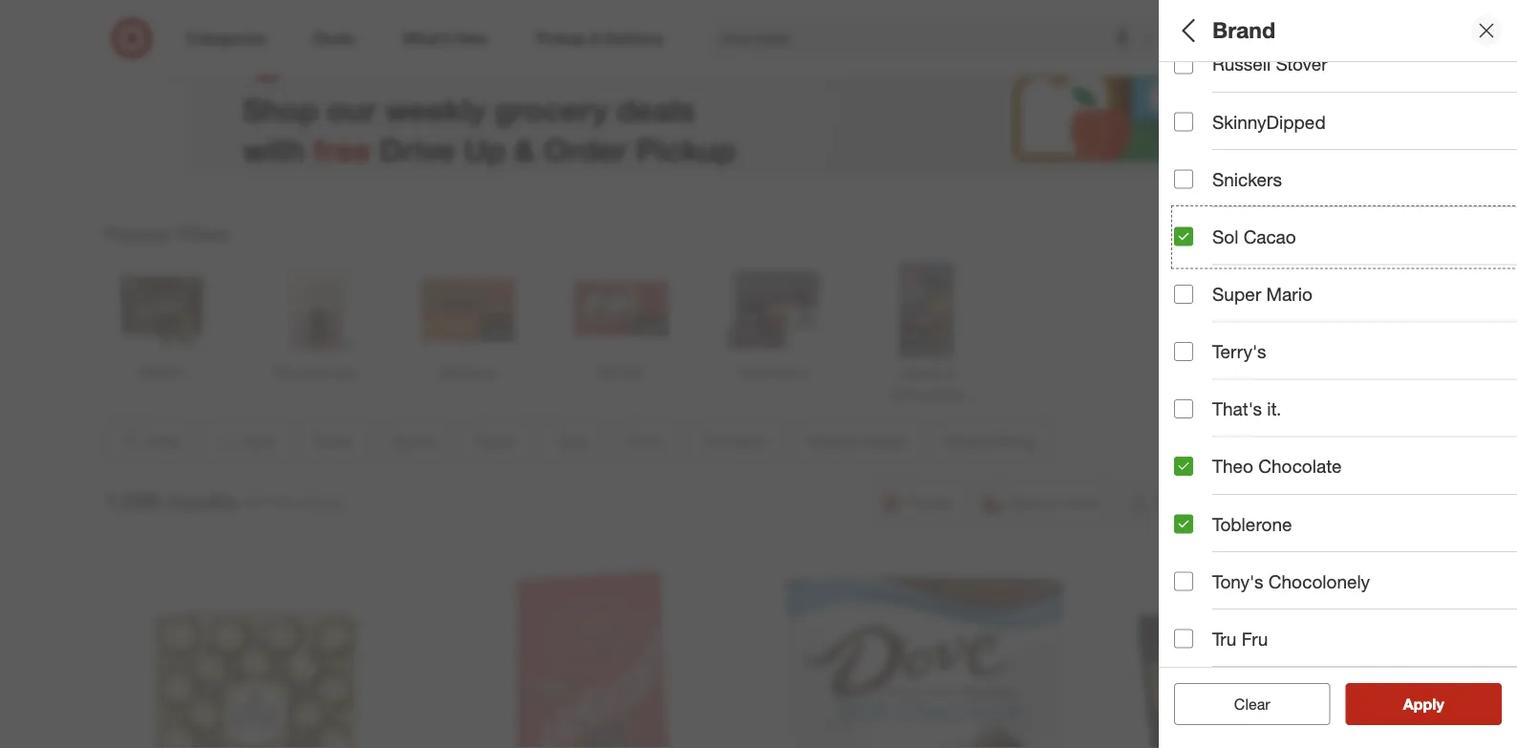 Task type: vqa. For each thing, say whether or not it's contained in the screenshot.
Guest Rating Button
yes



Task type: locate. For each thing, give the bounding box(es) containing it.
clear left all
[[1225, 695, 1261, 713]]

toblerone
[[1213, 513, 1293, 535]]

guest
[[1175, 550, 1226, 572]]

filters
[[1207, 17, 1266, 44]]

1,090
[[105, 487, 160, 514]]

0 horizontal spatial results
[[166, 487, 237, 514]]

all filters
[[1175, 17, 1266, 44]]

1 vertical spatial brand
[[1175, 142, 1227, 164]]

Snickers checkbox
[[1175, 170, 1194, 189]]

fpo/apo button
[[1175, 597, 1518, 664]]

free
[[313, 131, 371, 168]]

clear all button
[[1175, 683, 1331, 725]]

dietary
[[1175, 483, 1237, 505]]

that's
[[1213, 398, 1263, 420]]

0 vertical spatial results
[[166, 487, 237, 514]]

brand up snickers option
[[1175, 142, 1227, 164]]

occasion button
[[1175, 397, 1518, 464]]

tony's
[[1213, 571, 1264, 593]]

clear inside all filters dialog
[[1225, 695, 1261, 713]]

1,090 results for "chocolate"
[[105, 487, 346, 514]]

Toblerone checkbox
[[1175, 515, 1194, 534]]

stover
[[1276, 53, 1328, 75]]

russell
[[1213, 53, 1271, 75]]

terry's
[[1213, 341, 1267, 363]]

apply button
[[1346, 683, 1502, 725]]

mario
[[1267, 283, 1313, 305]]

dietary needs button
[[1175, 464, 1518, 530]]

kinder;
[[1430, 167, 1473, 183]]

needs
[[1243, 483, 1297, 505]]

clear
[[1225, 695, 1261, 713], [1235, 695, 1271, 713]]

clear for clear all
[[1225, 695, 1261, 713]]

brand inside brand 3 musketeers; crunch; ghirardelli; kit kat; kinder; lindt; t
[[1175, 142, 1227, 164]]

&
[[514, 131, 535, 168]]

Sol Cacao checkbox
[[1175, 227, 1194, 246]]

"chocolate"
[[267, 494, 346, 512]]

popular filters
[[105, 223, 231, 245]]

order
[[544, 131, 628, 168]]

results left for
[[166, 487, 237, 514]]

pickup
[[636, 131, 736, 168]]

tony's chocolonely
[[1213, 571, 1371, 593]]

weekly
[[385, 91, 486, 128]]

results inside button
[[1415, 695, 1465, 713]]

1 vertical spatial results
[[1415, 695, 1465, 713]]

flavor button
[[1175, 196, 1518, 263]]

kat;
[[1402, 167, 1426, 183]]

all
[[1175, 17, 1201, 44]]

see results
[[1384, 695, 1465, 713]]

brand
[[1213, 17, 1276, 44], [1175, 142, 1227, 164]]

clear inside brand dialog
[[1235, 695, 1271, 713]]

clear all
[[1225, 695, 1280, 713]]

0 vertical spatial brand
[[1213, 17, 1276, 44]]

clear down fru
[[1235, 695, 1271, 713]]

shop
[[243, 91, 319, 128]]

2 clear from the left
[[1235, 695, 1271, 713]]

brand inside dialog
[[1213, 17, 1276, 44]]

Super Mario checkbox
[[1175, 285, 1194, 304]]

musketeers;
[[1186, 167, 1259, 183]]

results right see
[[1415, 695, 1465, 713]]

1 clear from the left
[[1225, 695, 1261, 713]]

rating
[[1231, 550, 1287, 572]]

◎deals
[[243, 30, 404, 84]]

brand up "russell"
[[1213, 17, 1276, 44]]

dietary needs
[[1175, 483, 1297, 505]]

brand for brand 3 musketeers; crunch; ghirardelli; kit kat; kinder; lindt; t
[[1175, 142, 1227, 164]]

occasion
[[1175, 416, 1256, 438]]

type
[[1175, 283, 1215, 305]]

grocery
[[494, 91, 608, 128]]

results
[[166, 487, 237, 514], [1415, 695, 1465, 713]]

1 horizontal spatial results
[[1415, 695, 1465, 713]]



Task type: describe. For each thing, give the bounding box(es) containing it.
clear button
[[1175, 683, 1331, 725]]

with
[[243, 131, 305, 168]]

3
[[1175, 167, 1182, 183]]

guest rating
[[1175, 550, 1287, 572]]

flavor
[[1175, 216, 1227, 238]]

That's it. checkbox
[[1175, 400, 1194, 419]]

our
[[327, 91, 376, 128]]

What can we help you find? suggestions appear below search field
[[710, 17, 1186, 59]]

results for 1,090
[[166, 487, 237, 514]]

sol
[[1213, 226, 1239, 248]]

Russell Stover checkbox
[[1175, 55, 1194, 74]]

snickers
[[1213, 168, 1283, 190]]

tru fru
[[1213, 628, 1269, 650]]

deals button
[[1175, 62, 1518, 129]]

price
[[1175, 349, 1219, 371]]

tru
[[1213, 628, 1237, 650]]

fru
[[1242, 628, 1269, 650]]

that's it.
[[1213, 398, 1282, 420]]

◎deals shop our weekly grocery deals with free drive up & order pickup
[[243, 30, 736, 168]]

ghirardelli;
[[1314, 167, 1378, 183]]

results for see
[[1415, 695, 1465, 713]]

super
[[1213, 283, 1262, 305]]

brand dialog
[[1159, 0, 1518, 748]]

kit
[[1382, 167, 1398, 183]]

it.
[[1268, 398, 1282, 420]]

price button
[[1175, 330, 1518, 397]]

cacao
[[1244, 226, 1297, 248]]

russell stover
[[1213, 53, 1328, 75]]

theo chocolate
[[1213, 456, 1342, 478]]

apply
[[1404, 695, 1445, 713]]

up
[[464, 131, 506, 168]]

guest rating button
[[1175, 530, 1518, 597]]

see results button
[[1346, 683, 1502, 725]]

for
[[245, 494, 263, 512]]

Theo Chocolate checkbox
[[1175, 457, 1194, 476]]

see
[[1384, 695, 1411, 713]]

chocolate
[[1259, 456, 1342, 478]]

popular
[[105, 223, 172, 245]]

Terry's checkbox
[[1175, 342, 1194, 361]]

filters
[[177, 223, 231, 245]]

Tony's Chocolonely checkbox
[[1175, 572, 1194, 591]]

clear for clear
[[1235, 695, 1271, 713]]

theo
[[1213, 456, 1254, 478]]

t
[[1514, 167, 1518, 183]]

search
[[1173, 31, 1219, 49]]

crunch;
[[1263, 167, 1310, 183]]

fpo/apo
[[1175, 617, 1257, 639]]

search button
[[1173, 17, 1219, 63]]

chocolonely
[[1269, 571, 1371, 593]]

brand for brand
[[1213, 17, 1276, 44]]

Tru Fru checkbox
[[1175, 630, 1194, 649]]

deals
[[617, 91, 695, 128]]

all
[[1265, 695, 1280, 713]]

all filters dialog
[[1159, 0, 1518, 748]]

skinnydipped
[[1213, 111, 1326, 133]]

type button
[[1175, 263, 1518, 330]]

deals
[[1175, 82, 1223, 104]]

brand 3 musketeers; crunch; ghirardelli; kit kat; kinder; lindt; t
[[1175, 142, 1518, 183]]

SkinnyDipped checkbox
[[1175, 112, 1194, 131]]

lindt;
[[1476, 167, 1510, 183]]

sol cacao
[[1213, 226, 1297, 248]]

drive
[[379, 131, 455, 168]]

super mario
[[1213, 283, 1313, 305]]



